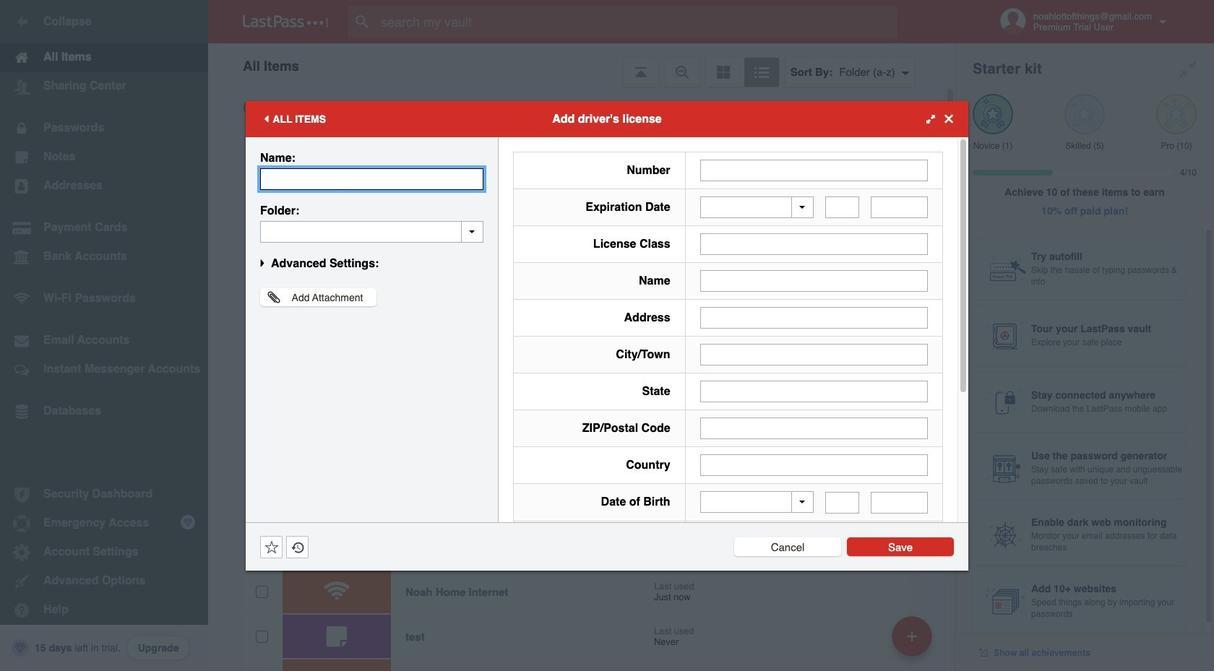 Task type: locate. For each thing, give the bounding box(es) containing it.
dialog
[[246, 101, 969, 671]]

vault options navigation
[[208, 43, 956, 87]]

new item navigation
[[887, 612, 941, 671]]

None text field
[[700, 159, 928, 181], [825, 197, 860, 218], [260, 221, 484, 242], [700, 233, 928, 255], [700, 270, 928, 292], [700, 381, 928, 403], [700, 418, 928, 439], [871, 492, 928, 514], [700, 159, 928, 181], [825, 197, 860, 218], [260, 221, 484, 242], [700, 233, 928, 255], [700, 270, 928, 292], [700, 381, 928, 403], [700, 418, 928, 439], [871, 492, 928, 514]]

None text field
[[260, 168, 484, 190], [871, 197, 928, 218], [700, 307, 928, 329], [700, 344, 928, 366], [700, 455, 928, 476], [825, 492, 860, 514], [260, 168, 484, 190], [871, 197, 928, 218], [700, 307, 928, 329], [700, 344, 928, 366], [700, 455, 928, 476], [825, 492, 860, 514]]

lastpass image
[[243, 15, 328, 28]]

new item image
[[907, 631, 917, 641]]

search my vault text field
[[348, 6, 926, 38]]



Task type: describe. For each thing, give the bounding box(es) containing it.
Search search field
[[348, 6, 926, 38]]

main navigation navigation
[[0, 0, 208, 671]]



